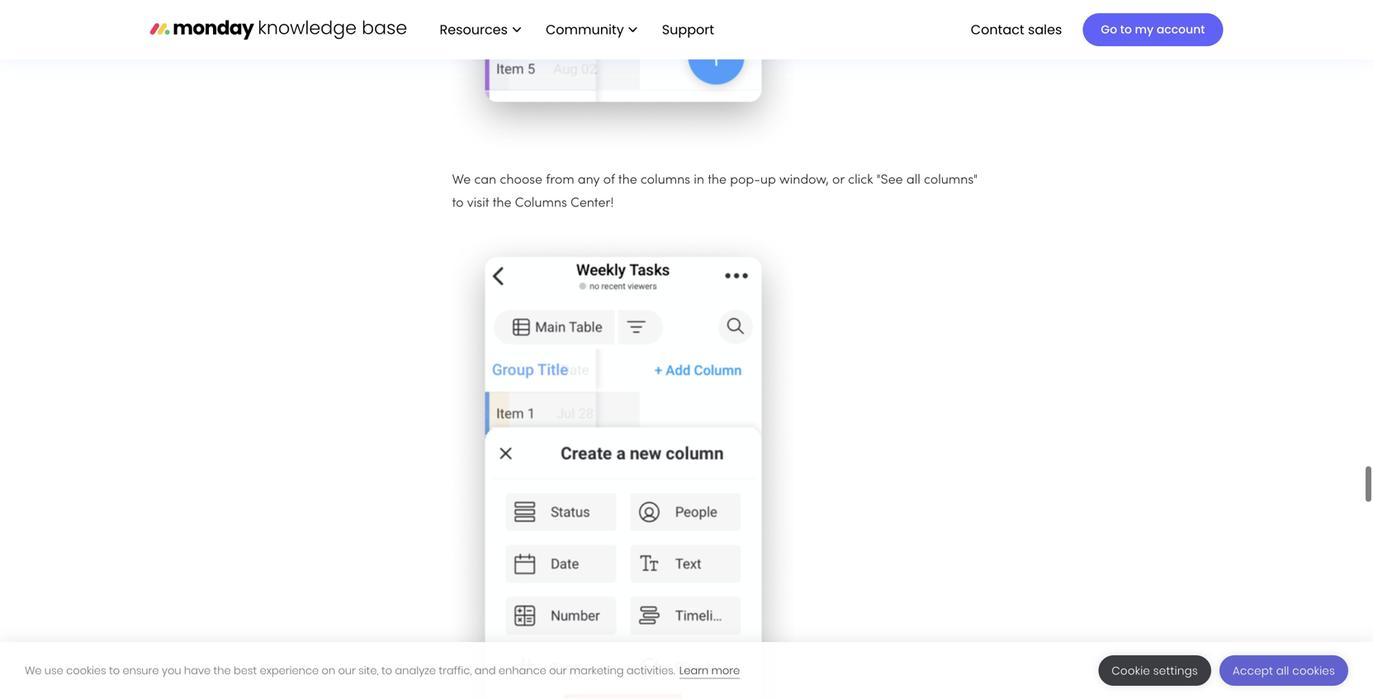 Task type: locate. For each thing, give the bounding box(es) containing it.
or
[[832, 174, 845, 187]]

dialog
[[0, 643, 1373, 699]]

all right accept
[[1277, 664, 1290, 679]]

our right enhance
[[549, 664, 567, 678]]

support link
[[654, 16, 728, 44], [662, 20, 719, 39]]

0 horizontal spatial cookies
[[66, 664, 106, 678]]

0 vertical spatial all
[[907, 174, 921, 187]]

0 horizontal spatial our
[[338, 664, 356, 678]]

cookie settings
[[1112, 664, 1198, 679]]

we can choose from any of the columns in the pop-up window, or click "see all columns" to visit the columns center!
[[452, 174, 978, 210]]

the right in
[[708, 174, 727, 187]]

list
[[423, 0, 728, 59]]

1 horizontal spatial we
[[452, 174, 471, 187]]

cookies right use
[[66, 664, 106, 678]]

on
[[322, 664, 335, 678]]

1 horizontal spatial our
[[549, 664, 567, 678]]

up
[[761, 174, 776, 187]]

all inside the we can choose from any of the columns in the pop-up window, or click "see all columns" to visit the columns center!
[[907, 174, 921, 187]]

our
[[338, 664, 356, 678], [549, 664, 567, 678]]

pop-
[[730, 174, 761, 187]]

cookie settings button
[[1099, 656, 1211, 686]]

columns
[[641, 174, 690, 187]]

visit
[[467, 197, 489, 210]]

of
[[603, 174, 615, 187]]

5.png image
[[452, 228, 794, 699]]

1 cookies from the left
[[66, 664, 106, 678]]

cookies right accept
[[1293, 664, 1335, 679]]

1 our from the left
[[338, 664, 356, 678]]

support
[[662, 20, 714, 39]]

the
[[618, 174, 637, 187], [708, 174, 727, 187], [493, 197, 512, 210], [214, 664, 231, 678]]

learn more link
[[679, 664, 740, 679]]

you
[[162, 664, 181, 678]]

"see
[[877, 174, 903, 187]]

2 cookies from the left
[[1293, 664, 1335, 679]]

to
[[1120, 21, 1132, 38], [452, 197, 464, 210], [109, 664, 120, 678], [382, 664, 392, 678]]

to right the go
[[1120, 21, 1132, 38]]

we inside dialog
[[25, 664, 42, 678]]

analyze
[[395, 664, 436, 678]]

main element
[[423, 0, 1223, 59]]

we left use
[[25, 664, 42, 678]]

2 our from the left
[[549, 664, 567, 678]]

to left visit
[[452, 197, 464, 210]]

in
[[694, 174, 704, 187]]

1 vertical spatial all
[[1277, 664, 1290, 679]]

cookies
[[66, 664, 106, 678], [1293, 664, 1335, 679]]

all right the "see
[[907, 174, 921, 187]]

the right of
[[618, 174, 637, 187]]

learn
[[679, 664, 709, 678]]

1 vertical spatial we
[[25, 664, 42, 678]]

community
[[546, 20, 624, 39]]

sales
[[1028, 20, 1062, 39]]

we
[[452, 174, 471, 187], [25, 664, 42, 678]]

0 horizontal spatial all
[[907, 174, 921, 187]]

0 horizontal spatial we
[[25, 664, 42, 678]]

1 horizontal spatial all
[[1277, 664, 1290, 679]]

account
[[1157, 21, 1205, 38]]

to inside main element
[[1120, 21, 1132, 38]]

ensure
[[123, 664, 159, 678]]

our right "on"
[[338, 664, 356, 678]]

all
[[907, 174, 921, 187], [1277, 664, 1290, 679]]

to right site,
[[382, 664, 392, 678]]

site,
[[359, 664, 379, 678]]

accept all cookies button
[[1220, 656, 1349, 686]]

we left can
[[452, 174, 471, 187]]

choose
[[500, 174, 543, 187]]

cookies inside button
[[1293, 664, 1335, 679]]

we inside the we can choose from any of the columns in the pop-up window, or click "see all columns" to visit the columns center!
[[452, 174, 471, 187]]

the left 'best'
[[214, 664, 231, 678]]

to inside the we can choose from any of the columns in the pop-up window, or click "see all columns" to visit the columns center!
[[452, 197, 464, 210]]

0 vertical spatial we
[[452, 174, 471, 187]]

use
[[45, 664, 63, 678]]

1 horizontal spatial cookies
[[1293, 664, 1335, 679]]

can
[[474, 174, 496, 187]]



Task type: describe. For each thing, give the bounding box(es) containing it.
window,
[[780, 174, 829, 187]]

accept
[[1233, 664, 1274, 679]]

go to my account link
[[1083, 13, 1223, 46]]

marketing
[[570, 664, 624, 678]]

resources
[[440, 20, 508, 39]]

we for we use cookies to ensure you have the best experience on our site, to analyze traffic, and enhance our marketing activities. learn more
[[25, 664, 42, 678]]

from
[[546, 174, 574, 187]]

go to my account
[[1101, 21, 1205, 38]]

all inside button
[[1277, 664, 1290, 679]]

go
[[1101, 21, 1117, 38]]

to left ensure
[[109, 664, 120, 678]]

columns
[[515, 197, 567, 210]]

contact sales link
[[963, 16, 1071, 44]]

dialog containing cookie settings
[[0, 643, 1373, 699]]

my
[[1135, 21, 1154, 38]]

4.png image
[[452, 0, 794, 156]]

and
[[475, 664, 496, 678]]

click
[[848, 174, 873, 187]]

any
[[578, 174, 600, 187]]

experience
[[260, 664, 319, 678]]

more
[[712, 664, 740, 678]]

activities.
[[627, 664, 675, 678]]

columns"
[[924, 174, 978, 187]]

community link
[[538, 16, 646, 44]]

have
[[184, 664, 211, 678]]

enhance
[[499, 664, 547, 678]]

cookies for all
[[1293, 664, 1335, 679]]

list containing resources
[[423, 0, 728, 59]]

center!
[[571, 197, 614, 210]]

cookies for use
[[66, 664, 106, 678]]

accept all cookies
[[1233, 664, 1335, 679]]

traffic,
[[439, 664, 472, 678]]

best
[[234, 664, 257, 678]]

we use cookies to ensure you have the best experience on our site, to analyze traffic, and enhance our marketing activities. learn more
[[25, 664, 740, 678]]

resources link
[[432, 16, 529, 44]]

the inside dialog
[[214, 664, 231, 678]]

settings
[[1153, 664, 1198, 679]]

monday.com logo image
[[150, 12, 407, 47]]

cookie
[[1112, 664, 1150, 679]]

the right visit
[[493, 197, 512, 210]]

contact sales
[[971, 20, 1062, 39]]

we for we can choose from any of the columns in the pop-up window, or click "see all columns" to visit the columns center!
[[452, 174, 471, 187]]

contact
[[971, 20, 1025, 39]]



Task type: vqa. For each thing, say whether or not it's contained in the screenshot.
dialog containing Cookie settings
yes



